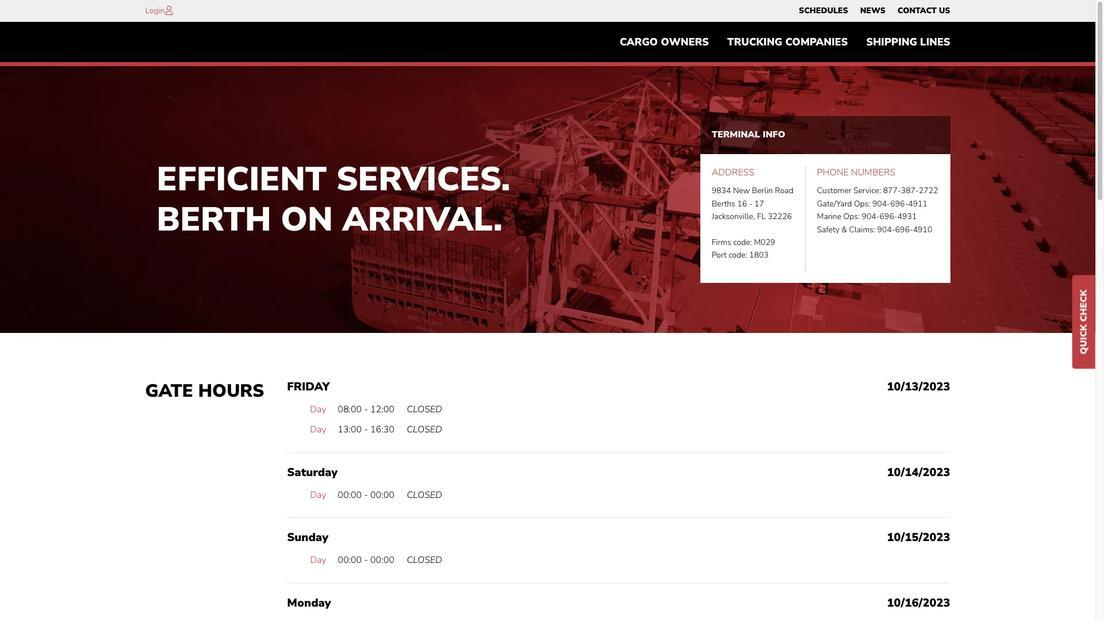 Task type: locate. For each thing, give the bounding box(es) containing it.
696-
[[891, 198, 909, 209], [880, 211, 898, 222], [896, 224, 914, 235]]

&
[[842, 224, 848, 235]]

port
[[712, 250, 727, 261]]

day down friday
[[310, 403, 326, 416]]

08:00
[[338, 403, 362, 416]]

phone
[[818, 166, 849, 179]]

hours
[[198, 379, 264, 403]]

904- down 877-
[[873, 198, 891, 209]]

00:00 - 00:00
[[338, 489, 395, 502], [338, 554, 395, 567]]

numbers
[[852, 166, 896, 179]]

us
[[940, 5, 951, 16]]

4911
[[909, 198, 928, 209]]

marine
[[818, 211, 842, 222]]

gate/yard
[[818, 198, 853, 209]]

gate hours
[[145, 379, 264, 403]]

firms
[[712, 237, 732, 248]]

3 day from the top
[[310, 489, 326, 502]]

menu bar containing cargo owners
[[611, 31, 960, 54]]

1 closed from the top
[[407, 403, 442, 416]]

1 vertical spatial menu bar
[[611, 31, 960, 54]]

2 00:00 - 00:00 from the top
[[338, 554, 395, 567]]

contact
[[898, 5, 937, 16]]

schedules
[[800, 5, 849, 16]]

code:
[[734, 237, 753, 248], [729, 250, 748, 261]]

m029
[[755, 237, 776, 248]]

1 day from the top
[[310, 403, 326, 416]]

day
[[310, 403, 326, 416], [310, 424, 326, 436], [310, 489, 326, 502], [310, 554, 326, 567]]

00:00 - 00:00 for saturday
[[338, 489, 395, 502]]

address
[[712, 166, 755, 179]]

2722
[[920, 186, 939, 196]]

- for friday
[[364, 403, 368, 416]]

2 day from the top
[[310, 424, 326, 436]]

387-
[[902, 186, 920, 196]]

- for sunday
[[364, 554, 368, 567]]

shipping lines
[[867, 35, 951, 49]]

berlin
[[753, 186, 774, 196]]

0 vertical spatial code:
[[734, 237, 753, 248]]

904- right claims:
[[878, 224, 896, 235]]

0 vertical spatial menu bar
[[794, 3, 957, 19]]

monday
[[287, 596, 331, 611]]

safety
[[818, 224, 840, 235]]

1803
[[750, 250, 769, 261]]

day left 13:00
[[310, 424, 326, 436]]

menu bar up shipping
[[794, 3, 957, 19]]

2 vertical spatial 904-
[[878, 224, 896, 235]]

menu bar containing schedules
[[794, 3, 957, 19]]

904-
[[873, 198, 891, 209], [862, 211, 880, 222], [878, 224, 896, 235]]

1 00:00 - 00:00 from the top
[[338, 489, 395, 502]]

0 vertical spatial 00:00 - 00:00
[[338, 489, 395, 502]]

menu bar
[[794, 3, 957, 19], [611, 31, 960, 54]]

closed for saturday
[[407, 489, 442, 502]]

schedules link
[[800, 3, 849, 19]]

claims:
[[850, 224, 876, 235]]

menu bar down schedules link
[[611, 31, 960, 54]]

3 closed from the top
[[407, 489, 442, 502]]

jacksonville,
[[712, 211, 756, 222]]

12:00
[[371, 403, 395, 416]]

shipping lines link
[[858, 31, 960, 54]]

sunday
[[287, 530, 329, 546]]

closed for sunday
[[407, 554, 442, 567]]

quick check link
[[1073, 275, 1096, 369]]

4 closed from the top
[[407, 554, 442, 567]]

4 day from the top
[[310, 554, 326, 567]]

ops: down service:
[[855, 198, 871, 209]]

code: up 1803
[[734, 237, 753, 248]]

quick check
[[1079, 290, 1091, 355]]

-
[[750, 198, 753, 209], [364, 403, 368, 416], [364, 424, 368, 436], [364, 489, 368, 502], [364, 554, 368, 567]]

4910
[[914, 224, 933, 235]]

10/16/2023
[[888, 596, 951, 611]]

day down sunday
[[310, 554, 326, 567]]

closed
[[407, 403, 442, 416], [407, 424, 442, 436], [407, 489, 442, 502], [407, 554, 442, 567]]

trucking
[[728, 35, 783, 49]]

904- up claims:
[[862, 211, 880, 222]]

berths
[[712, 198, 736, 209]]

cargo owners
[[620, 35, 710, 49]]

9834 new berlin road berths 16 - 17 jacksonville, fl 32226
[[712, 186, 794, 222]]

4931
[[898, 211, 918, 222]]

ops:
[[855, 198, 871, 209], [844, 211, 860, 222]]

owners
[[661, 35, 710, 49]]

day down saturday
[[310, 489, 326, 502]]

ops: up &
[[844, 211, 860, 222]]

code: right the port
[[729, 250, 748, 261]]

0 vertical spatial ops:
[[855, 198, 871, 209]]

1 vertical spatial 00:00 - 00:00
[[338, 554, 395, 567]]

00:00
[[338, 489, 362, 502], [371, 489, 395, 502], [338, 554, 362, 567], [371, 554, 395, 567]]

efficient services. berth on arrival.
[[157, 157, 511, 242]]

news link
[[861, 3, 886, 19]]

login
[[145, 5, 165, 16]]

1 vertical spatial ops:
[[844, 211, 860, 222]]



Task type: describe. For each thing, give the bounding box(es) containing it.
closed for friday
[[407, 403, 442, 416]]

quick
[[1079, 325, 1091, 355]]

17
[[755, 198, 765, 209]]

cargo owners link
[[611, 31, 719, 54]]

gate
[[145, 379, 193, 403]]

16:30
[[371, 424, 395, 436]]

10/13/2023
[[888, 379, 951, 395]]

0 vertical spatial 904-
[[873, 198, 891, 209]]

firms code:  m029 port code:  1803
[[712, 237, 776, 261]]

trucking companies link
[[719, 31, 858, 54]]

saturday
[[287, 465, 338, 480]]

terminal info
[[712, 128, 786, 141]]

10/14/2023
[[888, 465, 951, 480]]

terminal
[[712, 128, 761, 141]]

day for saturday
[[310, 489, 326, 502]]

lines
[[921, 35, 951, 49]]

road
[[776, 186, 794, 196]]

customer
[[818, 186, 852, 196]]

contact us
[[898, 5, 951, 16]]

08:00 - 12:00
[[338, 403, 395, 416]]

user image
[[165, 6, 173, 15]]

info
[[763, 128, 786, 141]]

on
[[281, 197, 333, 242]]

check
[[1079, 290, 1091, 322]]

trucking companies
[[728, 35, 849, 49]]

2 vertical spatial 696-
[[896, 224, 914, 235]]

companies
[[786, 35, 849, 49]]

00:00 - 00:00 for sunday
[[338, 554, 395, 567]]

- for saturday
[[364, 489, 368, 502]]

1 vertical spatial 904-
[[862, 211, 880, 222]]

new
[[734, 186, 751, 196]]

2 closed from the top
[[407, 424, 442, 436]]

day for friday
[[310, 403, 326, 416]]

- inside 9834 new berlin road berths 16 - 17 jacksonville, fl 32226
[[750, 198, 753, 209]]

contact us link
[[898, 3, 951, 19]]

phone numbers
[[818, 166, 896, 179]]

day for sunday
[[310, 554, 326, 567]]

friday
[[287, 379, 330, 395]]

customer service: 877-387-2722 gate/yard ops: 904-696-4911 marine ops: 904-696-4931 safety & claims: 904-696-4910
[[818, 186, 939, 235]]

services.
[[337, 157, 511, 202]]

877-
[[884, 186, 902, 196]]

10/15/2023
[[888, 530, 951, 546]]

login link
[[145, 5, 165, 16]]

9834
[[712, 186, 732, 196]]

cargo
[[620, 35, 658, 49]]

shipping
[[867, 35, 918, 49]]

news
[[861, 5, 886, 16]]

arrival.
[[343, 197, 503, 242]]

efficient
[[157, 157, 327, 202]]

32226
[[768, 211, 793, 222]]

13:00
[[338, 424, 362, 436]]

fl
[[758, 211, 766, 222]]

0 vertical spatial 696-
[[891, 198, 909, 209]]

16
[[738, 198, 748, 209]]

13:00 - 16:30
[[338, 424, 395, 436]]

1 vertical spatial code:
[[729, 250, 748, 261]]

service:
[[854, 186, 882, 196]]

berth
[[157, 197, 271, 242]]

1 vertical spatial 696-
[[880, 211, 898, 222]]



